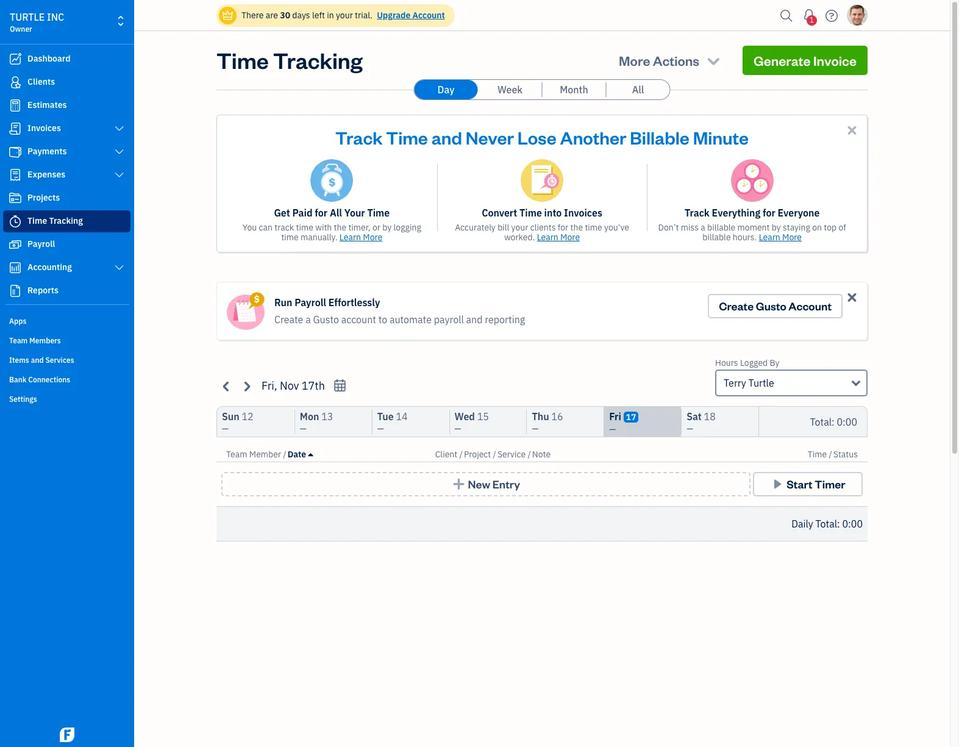 Task type: vqa. For each thing, say whether or not it's contained in the screenshot.


Task type: describe. For each thing, give the bounding box(es) containing it.
team members
[[9, 336, 61, 345]]

accurately bill your clients for the time you've worked.
[[455, 222, 630, 243]]

chevrondown image
[[706, 52, 723, 69]]

mon
[[300, 411, 319, 423]]

3 / from the left
[[493, 449, 497, 460]]

gusto inside button
[[757, 299, 787, 313]]

create gusto account
[[720, 299, 832, 313]]

clients
[[531, 222, 556, 233]]

track everything for everyone
[[685, 207, 820, 219]]

time inside the "main" element
[[27, 215, 47, 226]]

create gusto account button
[[709, 294, 843, 319]]

terry turtle
[[724, 377, 775, 389]]

sat 18 —
[[687, 411, 716, 434]]

status link
[[834, 449, 859, 460]]

into
[[545, 207, 562, 219]]

sun 12 —
[[222, 411, 254, 434]]

gusto inside run payroll effortlessly create a gusto account to automate payroll and reporting
[[313, 314, 339, 326]]

worked.
[[505, 232, 535, 243]]

start timer
[[787, 477, 846, 491]]

thu 16 —
[[532, 411, 564, 434]]

inc
[[47, 11, 64, 23]]

17th
[[302, 379, 325, 393]]

0 horizontal spatial account
[[413, 10, 445, 21]]

payments
[[27, 146, 67, 157]]

chevron large down image for expenses
[[114, 170, 125, 180]]

bill
[[498, 222, 510, 233]]

time tracking inside the "main" element
[[27, 215, 83, 226]]

chart image
[[8, 262, 23, 274]]

learn more for invoices
[[537, 232, 580, 243]]

main element
[[0, 0, 165, 748]]

time inside accurately bill your clients for the time you've worked.
[[585, 222, 603, 233]]

accounting link
[[3, 257, 131, 279]]

0 vertical spatial your
[[336, 10, 353, 21]]

13
[[322, 411, 333, 423]]

get paid for all your time image
[[311, 159, 354, 202]]

time link
[[808, 449, 830, 460]]

automate
[[390, 314, 432, 326]]

you can track time with the timer, or by logging time manually.
[[243, 222, 422, 243]]

0 vertical spatial 0:00
[[838, 416, 858, 428]]

all inside all link
[[633, 84, 645, 96]]

track everything for everyone image
[[731, 159, 774, 202]]

time tracking link
[[3, 211, 131, 232]]

to
[[379, 314, 388, 326]]

turtle inc owner
[[10, 11, 64, 34]]

service
[[498, 449, 526, 460]]

12
[[242, 411, 254, 423]]

project link
[[464, 449, 493, 460]]

5 / from the left
[[830, 449, 833, 460]]

bank connections link
[[3, 370, 131, 389]]

— for sat
[[687, 423, 694, 434]]

invoices inside "link"
[[27, 123, 61, 134]]

left
[[312, 10, 325, 21]]

top
[[825, 222, 837, 233]]

hours logged by
[[716, 358, 780, 369]]

1 horizontal spatial tracking
[[273, 46, 363, 74]]

miss
[[681, 222, 699, 233]]

actions
[[653, 52, 700, 69]]

daily total : 0:00
[[792, 518, 863, 530]]

hours.
[[733, 232, 757, 243]]

convert time into invoices
[[482, 207, 603, 219]]

account
[[342, 314, 376, 326]]

for for all
[[315, 207, 328, 219]]

billable down everything
[[708, 222, 736, 233]]

create inside "create gusto account" button
[[720, 299, 754, 313]]

items
[[9, 356, 29, 365]]

for inside accurately bill your clients for the time you've worked.
[[558, 222, 569, 233]]

fri,
[[262, 379, 277, 393]]

expenses
[[27, 169, 65, 180]]

service link
[[498, 449, 528, 460]]

everything
[[712, 207, 761, 219]]

mon 13 —
[[300, 411, 333, 434]]

go to help image
[[823, 6, 842, 25]]

— for wed
[[455, 423, 462, 434]]

convert
[[482, 207, 518, 219]]

wed
[[455, 411, 475, 423]]

another
[[560, 126, 627, 149]]

more for convert time into invoices
[[561, 232, 580, 243]]

1 horizontal spatial :
[[838, 518, 841, 530]]

team for team member /
[[226, 449, 247, 460]]

or
[[373, 222, 381, 233]]

generate
[[754, 52, 811, 69]]

learn for everyone
[[759, 232, 781, 243]]

in
[[327, 10, 334, 21]]

dashboard
[[27, 53, 71, 64]]

logging
[[394, 222, 422, 233]]

0 vertical spatial and
[[432, 126, 463, 149]]

invoices link
[[3, 118, 131, 140]]

don't miss a billable moment by staying on top of billable hours.
[[659, 222, 847, 243]]

bank connections
[[9, 375, 70, 384]]

— for thu
[[532, 423, 539, 434]]

timer,
[[349, 222, 371, 233]]

new entry
[[468, 477, 521, 491]]

your inside accurately bill your clients for the time you've worked.
[[512, 222, 529, 233]]

the for all
[[334, 222, 347, 233]]

upgrade
[[377, 10, 411, 21]]

tue 14 —
[[378, 411, 408, 434]]

0 vertical spatial total
[[811, 416, 832, 428]]

freshbooks image
[[57, 728, 77, 743]]

estimates
[[27, 99, 67, 110]]

timer image
[[8, 215, 23, 228]]

convert time into invoices image
[[521, 159, 564, 202]]

the for invoices
[[571, 222, 583, 233]]

payment image
[[8, 146, 23, 158]]

day
[[438, 84, 455, 96]]

caretup image
[[308, 450, 313, 459]]

dashboard link
[[3, 48, 131, 70]]

create inside run payroll effortlessly create a gusto account to automate payroll and reporting
[[275, 314, 304, 326]]

client / project / service / note
[[435, 449, 551, 460]]

all link
[[607, 80, 670, 99]]

more inside more actions "dropdown button"
[[619, 52, 651, 69]]

time down paid
[[296, 222, 314, 233]]

— for sun
[[222, 423, 229, 434]]

logged
[[741, 358, 768, 369]]

with
[[316, 222, 332, 233]]

choose a date image
[[333, 379, 347, 393]]

chevron large down image for invoices
[[114, 124, 125, 134]]

member
[[249, 449, 281, 460]]

by inside don't miss a billable moment by staying on top of billable hours.
[[772, 222, 782, 233]]

upgrade account link
[[375, 10, 445, 21]]

learn for all
[[340, 232, 361, 243]]

by
[[770, 358, 780, 369]]

terry turtle button
[[716, 370, 868, 397]]

expense image
[[8, 169, 23, 181]]

clients link
[[3, 71, 131, 93]]

settings
[[9, 395, 37, 404]]

track for track everything for everyone
[[685, 207, 710, 219]]

more for get paid for all your time
[[363, 232, 383, 243]]

sat
[[687, 411, 702, 423]]

reports link
[[3, 280, 131, 302]]

don't
[[659, 222, 679, 233]]

project
[[464, 449, 491, 460]]

account inside button
[[789, 299, 832, 313]]



Task type: locate. For each thing, give the bounding box(es) containing it.
wed 15 —
[[455, 411, 489, 434]]

0 vertical spatial :
[[832, 416, 835, 428]]

a right miss
[[701, 222, 706, 233]]

1 chevron large down image from the top
[[114, 124, 125, 134]]

/ left service
[[493, 449, 497, 460]]

the
[[334, 222, 347, 233], [571, 222, 583, 233]]

1 vertical spatial time tracking
[[27, 215, 83, 226]]

chevron large down image up projects link
[[114, 170, 125, 180]]

1 vertical spatial track
[[685, 207, 710, 219]]

0 horizontal spatial create
[[275, 314, 304, 326]]

more up all link on the top of page
[[619, 52, 651, 69]]

— inside mon 13 —
[[300, 423, 307, 434]]

a inside don't miss a billable moment by staying on top of billable hours.
[[701, 222, 706, 233]]

track up get paid for all your time image
[[336, 126, 383, 149]]

/ left status link
[[830, 449, 833, 460]]

start timer button
[[754, 472, 863, 497]]

time left you've in the right top of the page
[[585, 222, 603, 233]]

0 vertical spatial account
[[413, 10, 445, 21]]

payroll inside the "main" element
[[27, 239, 55, 250]]

day link
[[415, 80, 478, 99]]

0 vertical spatial invoices
[[27, 123, 61, 134]]

1 horizontal spatial time tracking
[[217, 46, 363, 74]]

0 horizontal spatial payroll
[[27, 239, 55, 250]]

— for mon
[[300, 423, 307, 434]]

turtle
[[749, 377, 775, 389]]

— inside sat 18 —
[[687, 423, 694, 434]]

all left your
[[330, 207, 342, 219]]

1 horizontal spatial team
[[226, 449, 247, 460]]

sun
[[222, 411, 240, 423]]

learn more down your
[[340, 232, 383, 243]]

there are 30 days left in your trial. upgrade account
[[242, 10, 445, 21]]

— inside the wed 15 —
[[455, 423, 462, 434]]

account right upgrade
[[413, 10, 445, 21]]

2 horizontal spatial learn
[[759, 232, 781, 243]]

timer
[[815, 477, 846, 491]]

invoice image
[[8, 123, 23, 135]]

invoice
[[814, 52, 857, 69]]

1 / from the left
[[283, 449, 287, 460]]

0 vertical spatial all
[[633, 84, 645, 96]]

fri, nov 17th
[[262, 379, 325, 393]]

billable left the hours.
[[703, 232, 731, 243]]

1 horizontal spatial learn more
[[537, 232, 580, 243]]

2 vertical spatial and
[[31, 356, 44, 365]]

1 vertical spatial tracking
[[49, 215, 83, 226]]

time tracking down the 30
[[217, 46, 363, 74]]

by right or
[[383, 222, 392, 233]]

1 horizontal spatial payroll
[[295, 297, 326, 309]]

tracking down left
[[273, 46, 363, 74]]

— down the fri
[[610, 424, 616, 435]]

: up time / status
[[832, 416, 835, 428]]

invoices right into
[[565, 207, 603, 219]]

2 horizontal spatial learn more
[[759, 232, 802, 243]]

1 horizontal spatial a
[[701, 222, 706, 233]]

2 horizontal spatial for
[[763, 207, 776, 219]]

learn more down into
[[537, 232, 580, 243]]

1 horizontal spatial your
[[512, 222, 529, 233]]

terry
[[724, 377, 747, 389]]

0 vertical spatial team
[[9, 336, 28, 345]]

1
[[810, 15, 815, 24]]

close image
[[846, 290, 860, 305]]

generate invoice
[[754, 52, 857, 69]]

1 horizontal spatial the
[[571, 222, 583, 233]]

week
[[498, 84, 523, 96]]

1 vertical spatial create
[[275, 314, 304, 326]]

client image
[[8, 76, 23, 88]]

reports
[[27, 285, 59, 296]]

new entry button
[[222, 472, 751, 497]]

all down more actions
[[633, 84, 645, 96]]

you've
[[605, 222, 630, 233]]

learn right the hours.
[[759, 232, 781, 243]]

reporting
[[485, 314, 526, 326]]

payroll
[[434, 314, 464, 326]]

by left staying
[[772, 222, 782, 233]]

— inside fri 17 —
[[610, 424, 616, 435]]

1 horizontal spatial by
[[772, 222, 782, 233]]

— down thu
[[532, 423, 539, 434]]

more for track everything for everyone
[[783, 232, 802, 243]]

a left the account
[[306, 314, 311, 326]]

entry
[[493, 477, 521, 491]]

chevron large down image up expenses link
[[114, 147, 125, 157]]

team for team members
[[9, 336, 28, 345]]

0 horizontal spatial a
[[306, 314, 311, 326]]

thu
[[532, 411, 550, 423]]

on
[[813, 222, 823, 233]]

fri 17 —
[[610, 411, 637, 435]]

track
[[275, 222, 294, 233]]

everyone
[[778, 207, 820, 219]]

— inside sun 12 —
[[222, 423, 229, 434]]

3 learn from the left
[[759, 232, 781, 243]]

1 vertical spatial total
[[816, 518, 838, 530]]

3 learn more from the left
[[759, 232, 802, 243]]

30
[[280, 10, 291, 21]]

tracking down projects link
[[49, 215, 83, 226]]

learn more for everyone
[[759, 232, 802, 243]]

1 vertical spatial :
[[838, 518, 841, 530]]

learn
[[340, 232, 361, 243], [537, 232, 559, 243], [759, 232, 781, 243]]

estimate image
[[8, 99, 23, 112]]

2 the from the left
[[571, 222, 583, 233]]

and
[[432, 126, 463, 149], [467, 314, 483, 326], [31, 356, 44, 365]]

your right in
[[336, 10, 353, 21]]

0 vertical spatial track
[[336, 126, 383, 149]]

0 horizontal spatial by
[[383, 222, 392, 233]]

team left the member
[[226, 449, 247, 460]]

previous day image
[[220, 379, 234, 393]]

0 horizontal spatial your
[[336, 10, 353, 21]]

the right with
[[334, 222, 347, 233]]

for
[[315, 207, 328, 219], [763, 207, 776, 219], [558, 222, 569, 233]]

0 vertical spatial tracking
[[273, 46, 363, 74]]

— for fri
[[610, 424, 616, 435]]

1 horizontal spatial all
[[633, 84, 645, 96]]

learn more
[[340, 232, 383, 243], [537, 232, 580, 243], [759, 232, 802, 243]]

time down get on the top left of the page
[[282, 232, 299, 243]]

0 horizontal spatial and
[[31, 356, 44, 365]]

4 chevron large down image from the top
[[114, 263, 125, 273]]

: right daily
[[838, 518, 841, 530]]

account
[[413, 10, 445, 21], [789, 299, 832, 313]]

4 / from the left
[[528, 449, 531, 460]]

1 horizontal spatial and
[[432, 126, 463, 149]]

your right bill
[[512, 222, 529, 233]]

the right clients at the right top of page
[[571, 222, 583, 233]]

by inside "you can track time with the timer, or by logging time manually."
[[383, 222, 392, 233]]

apps link
[[3, 312, 131, 330]]

— down tue
[[378, 423, 384, 434]]

0 horizontal spatial for
[[315, 207, 328, 219]]

run payroll effortlessly create a gusto account to automate payroll and reporting
[[275, 297, 526, 326]]

chevron large down image up 'reports' link
[[114, 263, 125, 273]]

1 horizontal spatial account
[[789, 299, 832, 313]]

for down into
[[558, 222, 569, 233]]

total right daily
[[816, 518, 838, 530]]

project image
[[8, 192, 23, 204]]

your
[[345, 207, 365, 219]]

invoices up payments on the left of page
[[27, 123, 61, 134]]

start
[[787, 477, 813, 491]]

dashboard image
[[8, 53, 23, 65]]

2 horizontal spatial and
[[467, 314, 483, 326]]

accounting
[[27, 262, 72, 273]]

for up with
[[315, 207, 328, 219]]

2 learn from the left
[[537, 232, 559, 243]]

time / status
[[808, 449, 859, 460]]

date
[[288, 449, 306, 460]]

— down the sat
[[687, 423, 694, 434]]

1 vertical spatial gusto
[[313, 314, 339, 326]]

1 horizontal spatial invoices
[[565, 207, 603, 219]]

team down apps on the left top of page
[[9, 336, 28, 345]]

chevron large down image
[[114, 124, 125, 134], [114, 147, 125, 157], [114, 170, 125, 180], [114, 263, 125, 273]]

0 horizontal spatial team
[[9, 336, 28, 345]]

chevron large down image inside expenses link
[[114, 170, 125, 180]]

team inside "team members" link
[[9, 336, 28, 345]]

1 horizontal spatial for
[[558, 222, 569, 233]]

2 / from the left
[[460, 449, 463, 460]]

chevron large down image for accounting
[[114, 263, 125, 273]]

team members link
[[3, 331, 131, 350]]

time tracking down projects link
[[27, 215, 83, 226]]

0 horizontal spatial all
[[330, 207, 342, 219]]

1 vertical spatial 0:00
[[843, 518, 863, 530]]

— inside tue 14 —
[[378, 423, 384, 434]]

create down run
[[275, 314, 304, 326]]

gusto up by
[[757, 299, 787, 313]]

gusto left the account
[[313, 314, 339, 326]]

total : 0:00
[[811, 416, 858, 428]]

track
[[336, 126, 383, 149], [685, 207, 710, 219]]

/ left note link at the bottom right of the page
[[528, 449, 531, 460]]

learn down your
[[340, 232, 361, 243]]

0 vertical spatial a
[[701, 222, 706, 233]]

payroll up accounting
[[27, 239, 55, 250]]

1 learn more from the left
[[340, 232, 383, 243]]

track time and never lose another billable minute
[[336, 126, 749, 149]]

0 horizontal spatial the
[[334, 222, 347, 233]]

3 chevron large down image from the top
[[114, 170, 125, 180]]

learn more down everyone
[[759, 232, 802, 243]]

play image
[[771, 478, 785, 491]]

you
[[243, 222, 257, 233]]

plus image
[[452, 478, 466, 491]]

0 horizontal spatial :
[[832, 416, 835, 428]]

1 horizontal spatial learn
[[537, 232, 559, 243]]

learn down into
[[537, 232, 559, 243]]

0 vertical spatial create
[[720, 299, 754, 313]]

more actions button
[[608, 46, 733, 75]]

tracking inside the "main" element
[[49, 215, 83, 226]]

0:00 up status
[[838, 416, 858, 428]]

billable
[[708, 222, 736, 233], [703, 232, 731, 243]]

1 vertical spatial and
[[467, 314, 483, 326]]

0:00 down timer at the bottom right of page
[[843, 518, 863, 530]]

— for tue
[[378, 423, 384, 434]]

for up the moment
[[763, 207, 776, 219]]

1 by from the left
[[383, 222, 392, 233]]

projects
[[27, 192, 60, 203]]

— down wed
[[455, 423, 462, 434]]

connections
[[28, 375, 70, 384]]

1 vertical spatial all
[[330, 207, 342, 219]]

payroll right run
[[295, 297, 326, 309]]

chevron large down image down the estimates link
[[114, 124, 125, 134]]

daily
[[792, 518, 814, 530]]

time tracking
[[217, 46, 363, 74], [27, 215, 83, 226]]

time
[[296, 222, 314, 233], [585, 222, 603, 233], [282, 232, 299, 243]]

2 learn more from the left
[[537, 232, 580, 243]]

— down the sun in the bottom of the page
[[222, 423, 229, 434]]

1 the from the left
[[334, 222, 347, 233]]

1 vertical spatial team
[[226, 449, 247, 460]]

more actions
[[619, 52, 700, 69]]

chevron large down image for payments
[[114, 147, 125, 157]]

1 horizontal spatial create
[[720, 299, 754, 313]]

1 vertical spatial your
[[512, 222, 529, 233]]

learn for invoices
[[537, 232, 559, 243]]

the inside accurately bill your clients for the time you've worked.
[[571, 222, 583, 233]]

items and services link
[[3, 351, 131, 369]]

week link
[[479, 80, 542, 99]]

0 horizontal spatial time tracking
[[27, 215, 83, 226]]

money image
[[8, 239, 23, 251]]

projects link
[[3, 187, 131, 209]]

report image
[[8, 285, 23, 297]]

account left close icon
[[789, 299, 832, 313]]

total up time 'link'
[[811, 416, 832, 428]]

bank
[[9, 375, 27, 384]]

track for track time and never lose another billable minute
[[336, 126, 383, 149]]

apps
[[9, 317, 27, 326]]

1 learn from the left
[[340, 232, 361, 243]]

and right items
[[31, 356, 44, 365]]

month link
[[543, 80, 606, 99]]

nov
[[280, 379, 299, 393]]

1 vertical spatial account
[[789, 299, 832, 313]]

0 horizontal spatial track
[[336, 126, 383, 149]]

more down your
[[363, 232, 383, 243]]

1 horizontal spatial track
[[685, 207, 710, 219]]

1 vertical spatial a
[[306, 314, 311, 326]]

more down everyone
[[783, 232, 802, 243]]

and left never
[[432, 126, 463, 149]]

/ right client
[[460, 449, 463, 460]]

0 horizontal spatial learn
[[340, 232, 361, 243]]

and inside run payroll effortlessly create a gusto account to automate payroll and reporting
[[467, 314, 483, 326]]

0 horizontal spatial gusto
[[313, 314, 339, 326]]

0 horizontal spatial tracking
[[49, 215, 83, 226]]

effortlessly
[[329, 297, 380, 309]]

a inside run payroll effortlessly create a gusto account to automate payroll and reporting
[[306, 314, 311, 326]]

0 vertical spatial gusto
[[757, 299, 787, 313]]

1 vertical spatial invoices
[[565, 207, 603, 219]]

next day image
[[240, 379, 254, 393]]

turtle
[[10, 11, 45, 23]]

and inside the "main" element
[[31, 356, 44, 365]]

0 vertical spatial payroll
[[27, 239, 55, 250]]

the inside "you can track time with the timer, or by logging time manually."
[[334, 222, 347, 233]]

for for everyone
[[763, 207, 776, 219]]

— inside "thu 16 —"
[[532, 423, 539, 434]]

more right clients at the right top of page
[[561, 232, 580, 243]]

— down mon
[[300, 423, 307, 434]]

and right payroll
[[467, 314, 483, 326]]

by
[[383, 222, 392, 233], [772, 222, 782, 233]]

crown image
[[222, 9, 234, 22]]

create up hours
[[720, 299, 754, 313]]

2 by from the left
[[772, 222, 782, 233]]

items and services
[[9, 356, 74, 365]]

new
[[468, 477, 491, 491]]

tue
[[378, 411, 394, 423]]

0 vertical spatial time tracking
[[217, 46, 363, 74]]

0 horizontal spatial learn more
[[340, 232, 383, 243]]

close image
[[846, 123, 860, 137]]

hours
[[716, 358, 739, 369]]

track up miss
[[685, 207, 710, 219]]

:
[[832, 416, 835, 428], [838, 518, 841, 530]]

16
[[552, 411, 564, 423]]

1 vertical spatial payroll
[[295, 297, 326, 309]]

1 button
[[800, 3, 820, 27]]

accurately
[[455, 222, 496, 233]]

payroll
[[27, 239, 55, 250], [295, 297, 326, 309]]

payments link
[[3, 141, 131, 163]]

there
[[242, 10, 264, 21]]

/ left date
[[283, 449, 287, 460]]

1 horizontal spatial gusto
[[757, 299, 787, 313]]

payroll inside run payroll effortlessly create a gusto account to automate payroll and reporting
[[295, 297, 326, 309]]

trial.
[[355, 10, 373, 21]]

search image
[[777, 6, 797, 25]]

2 chevron large down image from the top
[[114, 147, 125, 157]]

learn more for all
[[340, 232, 383, 243]]

0 horizontal spatial invoices
[[27, 123, 61, 134]]



